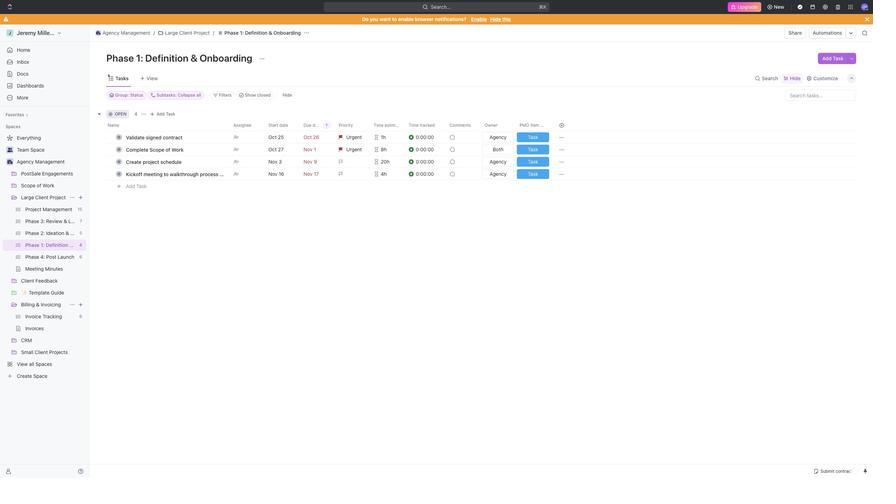 Task type: locate. For each thing, give the bounding box(es) containing it.
1 vertical spatial management
[[35, 159, 65, 165]]

0 horizontal spatial spaces
[[6, 124, 20, 129]]

2 vertical spatial add task
[[126, 183, 147, 189]]

time left tracked
[[409, 123, 419, 128]]

user group image
[[7, 148, 12, 152]]

project
[[143, 159, 159, 165]]

small client projects link
[[21, 347, 85, 359]]

2 urgent from the top
[[346, 147, 362, 153]]

tree containing everything
[[3, 133, 102, 382]]

&
[[269, 30, 272, 36], [191, 52, 197, 64], [64, 219, 67, 225], [66, 231, 69, 236], [69, 242, 73, 248], [36, 302, 39, 308]]

filters button
[[210, 91, 235, 100]]

favorites
[[6, 112, 24, 118]]

space for team space
[[30, 147, 45, 153]]

2 vertical spatial phase 1: definition & onboarding
[[25, 242, 102, 248]]

to right "meeting"
[[164, 171, 169, 177]]

start date
[[268, 123, 288, 128]]

time tracked
[[409, 123, 435, 128]]

✨ template guide link
[[21, 288, 85, 299]]

work
[[172, 147, 184, 153], [43, 183, 54, 189]]

view inside button
[[146, 75, 158, 81]]

collapse
[[178, 93, 195, 98]]

6
[[79, 255, 82, 260], [79, 314, 82, 320]]

agency button down both
[[481, 156, 515, 168]]

type
[[540, 123, 550, 128]]

inbox
[[17, 59, 29, 65]]

2 urgent button from the top
[[334, 144, 369, 156]]

space down the view all spaces "link"
[[33, 374, 47, 380]]

add task button down kickoff
[[123, 182, 149, 191]]

phase for 5
[[25, 231, 39, 236]]

1 urgent button from the top
[[334, 131, 369, 144]]

7
[[80, 219, 82, 224]]

0 horizontal spatial work
[[43, 183, 54, 189]]

1 horizontal spatial agency management link
[[94, 29, 152, 37]]

date
[[279, 123, 288, 128], [313, 123, 321, 128]]

0 vertical spatial phase 1: definition & onboarding
[[224, 30, 301, 36]]

time
[[374, 123, 383, 128], [409, 123, 419, 128]]

view button
[[137, 70, 160, 87]]

1 6 from the top
[[79, 255, 82, 260]]

time estimate button
[[369, 120, 405, 131]]

1 horizontal spatial to
[[392, 16, 397, 22]]

✨
[[21, 290, 27, 296]]

1 horizontal spatial add
[[157, 112, 165, 117]]

1 vertical spatial onboarding
[[200, 52, 252, 64]]

0 vertical spatial hide
[[490, 16, 501, 22]]

1 vertical spatial to
[[164, 171, 169, 177]]

add task button up name dropdown button
[[148, 110, 178, 119]]

date right start at top left
[[279, 123, 288, 128]]

4 0:00:00 button from the top
[[409, 168, 445, 181]]

& inside "phase 2: ideation & production" link
[[66, 231, 69, 236]]

meeting minutes
[[25, 266, 63, 272]]

0 horizontal spatial onboarding
[[74, 242, 102, 248]]

tree
[[3, 133, 102, 382]]

1 urgent from the top
[[346, 134, 362, 140]]

all up create space in the bottom left of the page
[[29, 362, 34, 368]]

4 task button from the top
[[515, 168, 551, 181]]

management inside project management link
[[43, 207, 72, 213]]

0 horizontal spatial large client project
[[21, 195, 66, 201]]

urgent button for 1h
[[334, 131, 369, 144]]

0:00:00 button for 4h
[[409, 168, 445, 181]]

agency button for 4h
[[481, 168, 515, 181]]

2 horizontal spatial project
[[194, 30, 210, 36]]

view for view all spaces
[[17, 362, 28, 368]]

1 horizontal spatial definition
[[145, 52, 188, 64]]

home
[[17, 47, 30, 53]]

2 horizontal spatial onboarding
[[273, 30, 301, 36]]

hide right closed
[[283, 93, 292, 98]]

0 horizontal spatial hide
[[283, 93, 292, 98]]

0 horizontal spatial add
[[126, 183, 135, 189]]

space for create space
[[33, 374, 47, 380]]

1 vertical spatial all
[[29, 362, 34, 368]]

2 vertical spatial project
[[25, 207, 41, 213]]

0:00:00 for 20h
[[416, 159, 434, 165]]

0 vertical spatial add task button
[[818, 53, 848, 64]]

scope down validate signed contract
[[150, 147, 164, 153]]

0:00:00 for 8h
[[416, 147, 434, 153]]

open
[[115, 112, 126, 117]]

0 horizontal spatial phase 1: definition & onboarding link
[[25, 240, 102, 251]]

0:00:00 button for 1h
[[409, 131, 445, 144]]

1 vertical spatial of
[[37, 183, 41, 189]]

hide left this
[[490, 16, 501, 22]]

0:00:00 button for 8h
[[409, 144, 445, 156]]

add task for bottom "add task" "button"
[[126, 183, 147, 189]]

of down postsale
[[37, 183, 41, 189]]

1 vertical spatial phase 1: definition & onboarding link
[[25, 240, 102, 251]]

agency management right business time icon
[[102, 30, 150, 36]]

2:
[[40, 231, 45, 236]]

jeremy
[[17, 30, 36, 36]]

to right want
[[392, 16, 397, 22]]

add down kickoff
[[126, 183, 135, 189]]

1 vertical spatial scope
[[21, 183, 35, 189]]

name button
[[106, 120, 229, 131]]

2 vertical spatial 1:
[[41, 242, 45, 248]]

1 horizontal spatial work
[[172, 147, 184, 153]]

priority
[[339, 123, 353, 128]]

4 0:00:00 from the top
[[416, 171, 434, 177]]

1 horizontal spatial agency management
[[102, 30, 150, 36]]

0 vertical spatial scope
[[150, 147, 164, 153]]

phase 1: definition & onboarding inside sidebar navigation
[[25, 242, 102, 248]]

agency management
[[102, 30, 150, 36], [17, 159, 65, 165]]

phase
[[224, 30, 239, 36], [106, 52, 134, 64], [25, 219, 39, 225], [25, 231, 39, 236], [25, 242, 39, 248], [25, 254, 39, 260]]

1:
[[240, 30, 244, 36], [136, 52, 143, 64], [41, 242, 45, 248]]

0 vertical spatial work
[[172, 147, 184, 153]]

1 horizontal spatial view
[[146, 75, 158, 81]]

2 0:00:00 button from the top
[[409, 144, 445, 156]]

search
[[762, 75, 778, 81]]

1 vertical spatial 6
[[79, 314, 82, 320]]

1 vertical spatial view
[[17, 362, 28, 368]]

1 vertical spatial urgent
[[346, 147, 362, 153]]

Search tasks... text field
[[786, 90, 856, 101]]

add task for top "add task" "button"
[[822, 55, 844, 61]]

large inside sidebar navigation
[[21, 195, 34, 201]]

scope of work link
[[21, 180, 85, 192]]

invoicing
[[41, 302, 61, 308]]

0 horizontal spatial definition
[[46, 242, 68, 248]]

create down view all spaces
[[17, 374, 32, 380]]

0 horizontal spatial add task
[[126, 183, 147, 189]]

favorites button
[[3, 111, 31, 119]]

1 horizontal spatial add task
[[157, 112, 175, 117]]

tracking
[[43, 314, 62, 320]]

owner button
[[480, 120, 515, 131]]

browser
[[415, 16, 434, 22]]

business time image
[[7, 160, 12, 164]]

home link
[[3, 45, 86, 56]]

inbox link
[[3, 56, 86, 68]]

agency management link inside sidebar navigation
[[17, 156, 85, 168]]

1 vertical spatial create
[[17, 374, 32, 380]]

both
[[493, 147, 503, 153]]

work up create project schedule link
[[172, 147, 184, 153]]

jm button
[[859, 1, 870, 13]]

0 vertical spatial agency management link
[[94, 29, 152, 37]]

2 task button from the top
[[515, 144, 551, 156]]

all right collapse
[[196, 93, 201, 98]]

urgent button
[[334, 131, 369, 144], [334, 144, 369, 156]]

add up name dropdown button
[[157, 112, 165, 117]]

space down everything link
[[30, 147, 45, 153]]

1 date from the left
[[279, 123, 288, 128]]

2 horizontal spatial definition
[[245, 30, 267, 36]]

to
[[392, 16, 397, 22], [164, 171, 169, 177]]

client feedback link
[[21, 276, 85, 287]]

scope down postsale
[[21, 183, 35, 189]]

1 horizontal spatial of
[[166, 147, 170, 153]]

0 horizontal spatial agency management link
[[17, 156, 85, 168]]

0 vertical spatial phase 1: definition & onboarding link
[[216, 29, 303, 37]]

1 agency button from the top
[[481, 131, 515, 144]]

4 down 5
[[79, 243, 82, 248]]

meeting
[[25, 266, 44, 272]]

add up customize
[[822, 55, 832, 61]]

postsale engagements
[[21, 171, 73, 177]]

add task up name dropdown button
[[157, 112, 175, 117]]

create for create project schedule
[[126, 159, 141, 165]]

enable
[[398, 16, 414, 22]]

add for bottom "add task" "button"
[[126, 183, 135, 189]]

agency button for 20h
[[481, 156, 515, 168]]

crm link
[[21, 335, 85, 347]]

⌘k
[[539, 4, 546, 10]]

0:00:00 for 4h
[[416, 171, 434, 177]]

3 0:00:00 button from the top
[[409, 156, 445, 168]]

1 vertical spatial 4
[[79, 243, 82, 248]]

0 vertical spatial add task
[[822, 55, 844, 61]]

1 vertical spatial agency management link
[[17, 156, 85, 168]]

view for view
[[146, 75, 158, 81]]

2 0:00:00 from the top
[[416, 147, 434, 153]]

2 horizontal spatial add task
[[822, 55, 844, 61]]

1 0:00:00 button from the top
[[409, 131, 445, 144]]

assignee button
[[229, 120, 264, 131]]

date right due
[[313, 123, 321, 128]]

0 horizontal spatial of
[[37, 183, 41, 189]]

0 horizontal spatial to
[[164, 171, 169, 177]]

2 horizontal spatial add
[[822, 55, 832, 61]]

client
[[179, 30, 192, 36], [35, 195, 48, 201], [21, 278, 34, 284], [35, 350, 48, 356]]

large client project inside sidebar navigation
[[21, 195, 66, 201]]

1 vertical spatial definition
[[145, 52, 188, 64]]

team
[[17, 147, 29, 153]]

1 0:00:00 from the top
[[416, 134, 434, 140]]

3 agency button from the top
[[481, 168, 515, 181]]

0 vertical spatial add
[[822, 55, 832, 61]]

2 horizontal spatial 1:
[[240, 30, 244, 36]]

kickoff meeting to walkthrough process with client
[[126, 171, 244, 177]]

2 time from the left
[[409, 123, 419, 128]]

1 vertical spatial project
[[50, 195, 66, 201]]

ideation
[[46, 231, 64, 236]]

view down small
[[17, 362, 28, 368]]

1 vertical spatial 1:
[[136, 52, 143, 64]]

launch right "post"
[[58, 254, 74, 260]]

6 for invoice tracking
[[79, 314, 82, 320]]

hide inside button
[[283, 93, 292, 98]]

1: inside sidebar navigation
[[41, 242, 45, 248]]

onboarding
[[273, 30, 301, 36], [200, 52, 252, 64], [74, 242, 102, 248]]

8h
[[381, 147, 387, 153]]

2 agency button from the top
[[481, 156, 515, 168]]

launch down the 15
[[68, 219, 85, 225]]

1 horizontal spatial all
[[196, 93, 201, 98]]

1 vertical spatial space
[[33, 374, 47, 380]]

more
[[17, 95, 28, 101]]

0 vertical spatial 1:
[[240, 30, 244, 36]]

view
[[146, 75, 158, 81], [17, 362, 28, 368]]

6 for phase 4: post launch
[[79, 255, 82, 260]]

0 vertical spatial to
[[392, 16, 397, 22]]

time up 1h
[[374, 123, 383, 128]]

large client project link
[[156, 29, 211, 37], [21, 192, 67, 204]]

client feedback
[[21, 278, 58, 284]]

client inside client feedback link
[[21, 278, 34, 284]]

crm
[[21, 338, 32, 344]]

assignee
[[233, 123, 251, 128]]

0 horizontal spatial 1:
[[41, 242, 45, 248]]

time estimate
[[374, 123, 402, 128]]

view up subtasks:
[[146, 75, 158, 81]]

task button for 4h
[[515, 168, 551, 181]]

3 task button from the top
[[515, 156, 551, 168]]

comments
[[449, 123, 471, 128]]

3 0:00:00 from the top
[[416, 159, 434, 165]]

0 vertical spatial space
[[30, 147, 45, 153]]

add
[[822, 55, 832, 61], [157, 112, 165, 117], [126, 183, 135, 189]]

1 horizontal spatial date
[[313, 123, 321, 128]]

with
[[220, 171, 229, 177]]

2 date from the left
[[313, 123, 321, 128]]

create inside create project schedule link
[[126, 159, 141, 165]]

spaces
[[6, 124, 20, 129], [35, 362, 52, 368]]

2 6 from the top
[[79, 314, 82, 320]]

1 vertical spatial spaces
[[35, 362, 52, 368]]

0 vertical spatial view
[[146, 75, 158, 81]]

1 horizontal spatial scope
[[150, 147, 164, 153]]

urgent button for 8h
[[334, 144, 369, 156]]

2 / from the left
[[213, 30, 214, 36]]

1 vertical spatial hide
[[790, 75, 801, 81]]

agency button for 1h
[[481, 131, 515, 144]]

1 horizontal spatial spaces
[[35, 362, 52, 368]]

phase for 7
[[25, 219, 39, 225]]

2 vertical spatial definition
[[46, 242, 68, 248]]

add task down kickoff
[[126, 183, 147, 189]]

enable
[[471, 16, 487, 22]]

validate signed contract link
[[124, 132, 228, 143]]

6 down 5
[[79, 255, 82, 260]]

1 vertical spatial large client project link
[[21, 192, 67, 204]]

automations button
[[809, 28, 846, 38]]

urgent button down the priority
[[334, 131, 369, 144]]

2 horizontal spatial hide
[[790, 75, 801, 81]]

priority button
[[334, 120, 369, 131]]

1 vertical spatial agency management
[[17, 159, 65, 165]]

urgent button down priority dropdown button
[[334, 144, 369, 156]]

hide right search
[[790, 75, 801, 81]]

& inside billing & invoicing link
[[36, 302, 39, 308]]

0:00:00 button
[[409, 131, 445, 144], [409, 144, 445, 156], [409, 156, 445, 168], [409, 168, 445, 181]]

create inside create space link
[[17, 374, 32, 380]]

2 vertical spatial onboarding
[[74, 242, 102, 248]]

4h
[[381, 171, 387, 177]]

4 right the open
[[135, 112, 137, 117]]

0 vertical spatial spaces
[[6, 124, 20, 129]]

0 horizontal spatial time
[[374, 123, 383, 128]]

of up schedule
[[166, 147, 170, 153]]

spaces down small client projects
[[35, 362, 52, 368]]

both button
[[481, 144, 515, 156]]

0 horizontal spatial 4
[[79, 243, 82, 248]]

agency management up postsale engagements
[[17, 159, 65, 165]]

agency button down both 'dropdown button' on the top of page
[[481, 168, 515, 181]]

1 vertical spatial large client project
[[21, 195, 66, 201]]

spaces down favorites
[[6, 124, 20, 129]]

0 vertical spatial urgent
[[346, 134, 362, 140]]

all
[[196, 93, 201, 98], [29, 362, 34, 368]]

1 task button from the top
[[515, 131, 551, 144]]

agency button up both
[[481, 131, 515, 144]]

1 vertical spatial large
[[21, 195, 34, 201]]

create
[[126, 159, 141, 165], [17, 374, 32, 380]]

sidebar navigation
[[0, 25, 102, 479]]

0 vertical spatial large client project
[[165, 30, 210, 36]]

create up kickoff
[[126, 159, 141, 165]]

add task up customize
[[822, 55, 844, 61]]

add task button up customize
[[818, 53, 848, 64]]

share button
[[784, 27, 806, 39]]

view inside "link"
[[17, 362, 28, 368]]

2 vertical spatial management
[[43, 207, 72, 213]]

start
[[268, 123, 278, 128]]

0 horizontal spatial view
[[17, 362, 28, 368]]

2 vertical spatial hide
[[283, 93, 292, 98]]

large client project
[[165, 30, 210, 36], [21, 195, 66, 201]]

6 up invoices link
[[79, 314, 82, 320]]

1 time from the left
[[374, 123, 383, 128]]

definition inside sidebar navigation
[[46, 242, 68, 248]]

1 vertical spatial launch
[[58, 254, 74, 260]]

0 horizontal spatial create
[[17, 374, 32, 380]]

agency inside tree
[[17, 159, 34, 165]]

work down postsale engagements
[[43, 183, 54, 189]]

search...
[[431, 4, 451, 10]]



Task type: describe. For each thing, give the bounding box(es) containing it.
all inside the view all spaces "link"
[[29, 362, 34, 368]]

phase for 6
[[25, 254, 39, 260]]

client inside small client projects link
[[35, 350, 48, 356]]

phase 3: review & launch link
[[25, 216, 85, 227]]

subtasks: collapse all
[[157, 93, 201, 98]]

show
[[245, 93, 256, 98]]

view all spaces
[[17, 362, 52, 368]]

hide inside dropdown button
[[790, 75, 801, 81]]

invoice tracking link
[[25, 312, 77, 323]]

task button for 1h
[[515, 131, 551, 144]]

team space
[[17, 147, 45, 153]]

create space link
[[3, 371, 85, 382]]

0 vertical spatial all
[[196, 93, 201, 98]]

minutes
[[45, 266, 63, 272]]

miller's
[[38, 30, 56, 36]]

due
[[304, 123, 311, 128]]

agency management inside sidebar navigation
[[17, 159, 65, 165]]

0:00:00 for 1h
[[416, 134, 434, 140]]

time for time estimate
[[374, 123, 383, 128]]

due date
[[304, 123, 321, 128]]

team space link
[[17, 145, 85, 156]]

create project schedule link
[[124, 157, 228, 167]]

1 horizontal spatial 1:
[[136, 52, 143, 64]]

agency for create project schedule
[[490, 159, 507, 165]]

client
[[231, 171, 244, 177]]

automations
[[813, 30, 842, 36]]

0 vertical spatial launch
[[68, 219, 85, 225]]

date for due date
[[313, 123, 321, 128]]

1 horizontal spatial onboarding
[[200, 52, 252, 64]]

create project schedule
[[126, 159, 182, 165]]

0 horizontal spatial project
[[25, 207, 41, 213]]

schedule
[[160, 159, 182, 165]]

3:
[[40, 219, 45, 225]]

invoices
[[25, 326, 44, 332]]

group:
[[115, 93, 129, 98]]

j
[[9, 30, 11, 36]]

1 horizontal spatial hide
[[490, 16, 501, 22]]

1 vertical spatial add task
[[157, 112, 175, 117]]

engagements
[[42, 171, 73, 177]]

4 inside sidebar navigation
[[79, 243, 82, 248]]

1 vertical spatial add task button
[[148, 110, 178, 119]]

show closed button
[[236, 91, 274, 100]]

template
[[29, 290, 49, 296]]

projects
[[49, 350, 68, 356]]

1 / from the left
[[153, 30, 155, 36]]

task button for 20h
[[515, 156, 551, 168]]

1 horizontal spatial large client project
[[165, 30, 210, 36]]

review
[[46, 219, 62, 225]]

agency for kickoff meeting to walkthrough process with client
[[490, 171, 507, 177]]

complete
[[126, 147, 148, 153]]

meeting
[[144, 171, 163, 177]]

upgrade
[[738, 4, 758, 10]]

2 vertical spatial add task button
[[123, 182, 149, 191]]

estimate
[[385, 123, 402, 128]]

5
[[80, 231, 82, 236]]

share
[[788, 30, 802, 36]]

production
[[70, 231, 95, 236]]

everything link
[[3, 133, 85, 144]]

1 vertical spatial phase 1: definition & onboarding
[[106, 52, 254, 64]]

agency for validate signed contract
[[490, 134, 507, 140]]

validate
[[126, 135, 145, 141]]

upgrade link
[[728, 2, 761, 12]]

urgent for 8h
[[346, 147, 362, 153]]

0:00:00 button for 20h
[[409, 156, 445, 168]]

pmo item type
[[520, 123, 550, 128]]

create space
[[17, 374, 47, 380]]

phase 4: post launch
[[25, 254, 74, 260]]

& inside phase 3: review & launch link
[[64, 219, 67, 225]]

process
[[200, 171, 218, 177]]

0 vertical spatial large
[[165, 30, 178, 36]]

guide
[[51, 290, 64, 296]]

closed
[[257, 93, 271, 98]]

scope inside tree
[[21, 183, 35, 189]]

1h
[[381, 134, 386, 140]]

0 vertical spatial 4
[[135, 112, 137, 117]]

1 horizontal spatial phase 1: definition & onboarding link
[[216, 29, 303, 37]]

billing & invoicing link
[[21, 300, 67, 311]]

kickoff
[[126, 171, 142, 177]]

of inside sidebar navigation
[[37, 183, 41, 189]]

15
[[78, 207, 82, 212]]

date for start date
[[279, 123, 288, 128]]

item
[[530, 123, 539, 128]]

phase for 4
[[25, 242, 39, 248]]

billing & invoicing
[[21, 302, 61, 308]]

onboarding inside sidebar navigation
[[74, 242, 102, 248]]

tasks link
[[114, 74, 129, 83]]

pmo
[[520, 123, 529, 128]]

0 vertical spatial management
[[121, 30, 150, 36]]

comments button
[[445, 120, 480, 131]]

spaces inside the view all spaces "link"
[[35, 362, 52, 368]]

want
[[380, 16, 391, 22]]

0 vertical spatial onboarding
[[273, 30, 301, 36]]

create for create space
[[17, 374, 32, 380]]

tracked
[[420, 123, 435, 128]]

start date button
[[264, 120, 299, 131]]

8h button
[[369, 144, 405, 156]]

notifications?
[[435, 16, 466, 22]]

task button for 8h
[[515, 144, 551, 156]]

jeremy miller's workspace, , element
[[6, 29, 13, 36]]

feedback
[[35, 278, 58, 284]]

subtasks:
[[157, 93, 177, 98]]

contract
[[163, 135, 182, 141]]

tree inside sidebar navigation
[[3, 133, 102, 382]]

✨ template guide
[[21, 290, 64, 296]]

0 vertical spatial project
[[194, 30, 210, 36]]

jm
[[862, 5, 867, 9]]

hide button
[[781, 74, 803, 83]]

do
[[362, 16, 369, 22]]

time for time tracked
[[409, 123, 419, 128]]

you
[[370, 16, 378, 22]]

1 horizontal spatial large client project link
[[156, 29, 211, 37]]

phase 2: ideation & production link
[[25, 228, 95, 239]]

invoices link
[[25, 324, 85, 335]]

view button
[[137, 74, 160, 83]]

work inside sidebar navigation
[[43, 183, 54, 189]]

0 vertical spatial definition
[[245, 30, 267, 36]]

phase 4: post launch link
[[25, 252, 77, 263]]

complete scope of work
[[126, 147, 184, 153]]

postsale engagements link
[[21, 168, 85, 180]]

to inside 'link'
[[164, 171, 169, 177]]

docs link
[[3, 68, 86, 80]]

workspace
[[58, 30, 87, 36]]

0 vertical spatial agency management
[[102, 30, 150, 36]]

4:
[[40, 254, 45, 260]]

business time image
[[96, 31, 100, 35]]

urgent for 1h
[[346, 134, 362, 140]]

search button
[[753, 74, 780, 83]]

0 vertical spatial of
[[166, 147, 170, 153]]

post
[[46, 254, 56, 260]]

add for top "add task" "button"
[[822, 55, 832, 61]]

docs
[[17, 71, 28, 77]]



Task type: vqa. For each thing, say whether or not it's contained in the screenshot.
8th option from the right
no



